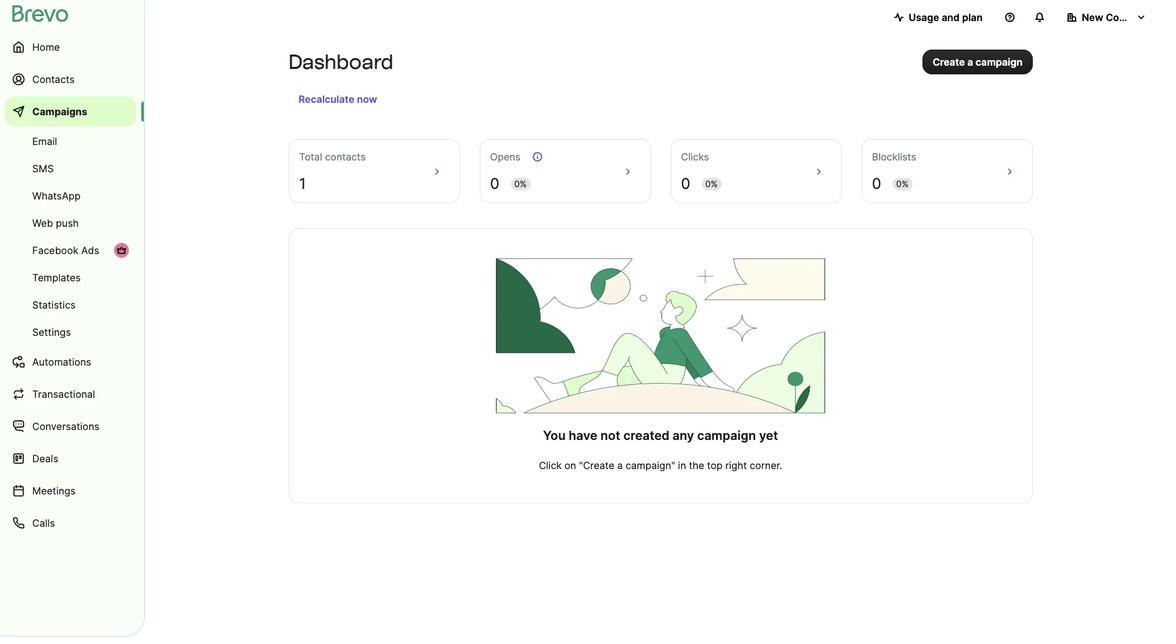 Task type: locate. For each thing, give the bounding box(es) containing it.
home
[[32, 41, 60, 53]]

0 down opens
[[490, 175, 499, 193]]

create a campaign button
[[923, 50, 1033, 74]]

home link
[[5, 32, 136, 62]]

campaign up right
[[697, 428, 756, 443]]

contacts link
[[5, 64, 136, 94]]

0% down clicks
[[705, 179, 718, 189]]

recalculate
[[299, 93, 354, 105]]

1 vertical spatial campaign
[[697, 428, 756, 443]]

whatsapp
[[32, 190, 81, 202]]

"create
[[579, 459, 614, 472]]

2 0% from the left
[[705, 179, 718, 189]]

campaigns
[[32, 105, 87, 118]]

0 for blocklists
[[872, 175, 881, 193]]

meetings
[[32, 485, 76, 497]]

0
[[490, 175, 499, 193], [681, 175, 690, 193], [872, 175, 881, 193]]

automations link
[[5, 347, 136, 377]]

you have not created any campaign yet
[[543, 428, 778, 443]]

2 horizontal spatial 0%
[[896, 179, 909, 189]]

calls link
[[5, 508, 136, 538]]

calls
[[32, 517, 55, 529]]

a
[[967, 56, 973, 68], [617, 459, 623, 472]]

1 horizontal spatial 0%
[[705, 179, 718, 189]]

a right the "create
[[617, 459, 623, 472]]

and
[[942, 11, 960, 24]]

facebook
[[32, 244, 78, 257]]

0%
[[514, 179, 527, 189], [705, 179, 718, 189], [896, 179, 909, 189]]

corner.
[[750, 459, 782, 472]]

0 vertical spatial a
[[967, 56, 973, 68]]

web
[[32, 217, 53, 229]]

settings link
[[5, 320, 136, 345]]

0 down blocklists
[[872, 175, 881, 193]]

usage
[[909, 11, 939, 24]]

usage and plan
[[909, 11, 983, 24]]

statistics
[[32, 299, 76, 311]]

not
[[601, 428, 620, 443]]

created
[[623, 428, 670, 443]]

1 horizontal spatial a
[[967, 56, 973, 68]]

0 vertical spatial campaign
[[976, 56, 1023, 68]]

2 0 from the left
[[681, 175, 690, 193]]

new company
[[1082, 11, 1152, 24]]

total contacts
[[299, 151, 366, 163]]

email
[[32, 135, 57, 148]]

templates link
[[5, 265, 136, 290]]

0 horizontal spatial campaign
[[697, 428, 756, 443]]

settings
[[32, 326, 71, 339]]

campaign
[[976, 56, 1023, 68], [697, 428, 756, 443]]

on
[[565, 459, 576, 472]]

deals
[[32, 453, 58, 465]]

new company button
[[1057, 5, 1156, 30]]

have
[[569, 428, 597, 443]]

new
[[1082, 11, 1103, 24]]

total
[[299, 151, 322, 163]]

campaign right 'create'
[[976, 56, 1023, 68]]

sms
[[32, 162, 54, 175]]

0 horizontal spatial 0
[[490, 175, 499, 193]]

0% down opens
[[514, 179, 527, 189]]

1 horizontal spatial campaign
[[976, 56, 1023, 68]]

create
[[933, 56, 965, 68]]

you
[[543, 428, 566, 443]]

0 horizontal spatial 0%
[[514, 179, 527, 189]]

conversations link
[[5, 412, 136, 441]]

the
[[689, 459, 704, 472]]

any
[[673, 428, 694, 443]]

0 down clicks
[[681, 175, 690, 193]]

usage and plan button
[[884, 5, 993, 30]]

transactional link
[[5, 379, 136, 409]]

email link
[[5, 129, 136, 154]]

facebook ads
[[32, 244, 99, 257]]

ads
[[81, 244, 99, 257]]

a right 'create'
[[967, 56, 973, 68]]

3 0% from the left
[[896, 179, 909, 189]]

company
[[1106, 11, 1152, 24]]

1 horizontal spatial 0
[[681, 175, 690, 193]]

0% down blocklists
[[896, 179, 909, 189]]

recalculate now
[[299, 93, 377, 105]]

contacts
[[325, 151, 366, 163]]

transactional
[[32, 388, 95, 401]]

web push link
[[5, 211, 136, 236]]

sms link
[[5, 156, 136, 181]]

top
[[707, 459, 723, 472]]

clicks
[[681, 151, 709, 163]]

2 horizontal spatial 0
[[872, 175, 881, 193]]

a inside create a campaign button
[[967, 56, 973, 68]]

3 0 from the left
[[872, 175, 881, 193]]

0 horizontal spatial a
[[617, 459, 623, 472]]



Task type: describe. For each thing, give the bounding box(es) containing it.
in
[[678, 459, 686, 472]]

facebook ads link
[[5, 238, 136, 263]]

opens
[[490, 151, 520, 163]]

campaign"
[[626, 459, 675, 472]]

blocklists
[[872, 151, 916, 163]]

left___rvooi image
[[117, 246, 126, 255]]

meetings link
[[5, 476, 136, 506]]

yet
[[759, 428, 778, 443]]

dashboard
[[289, 50, 393, 74]]

1
[[299, 175, 306, 193]]

0% for clicks
[[705, 179, 718, 189]]

campaign inside button
[[976, 56, 1023, 68]]

1 0 from the left
[[490, 175, 499, 193]]

campaigns link
[[5, 97, 136, 126]]

right
[[725, 459, 747, 472]]

templates
[[32, 272, 81, 284]]

create a campaign
[[933, 56, 1023, 68]]

contacts
[[32, 73, 75, 86]]

0 for clicks
[[681, 175, 690, 193]]

click on "create a campaign" in the top right corner.
[[539, 459, 782, 472]]

push
[[56, 217, 79, 229]]

plan
[[962, 11, 983, 24]]

click
[[539, 459, 562, 472]]

automations
[[32, 356, 91, 368]]

conversations
[[32, 420, 99, 433]]

0% for blocklists
[[896, 179, 909, 189]]

deals link
[[5, 444, 136, 474]]

1 vertical spatial a
[[617, 459, 623, 472]]

statistics link
[[5, 293, 136, 317]]

recalculate now button
[[294, 89, 382, 109]]

now
[[357, 93, 377, 105]]

whatsapp link
[[5, 184, 136, 208]]

1 0% from the left
[[514, 179, 527, 189]]

web push
[[32, 217, 79, 229]]



Task type: vqa. For each thing, say whether or not it's contained in the screenshot.
bottom THE TRACK
no



